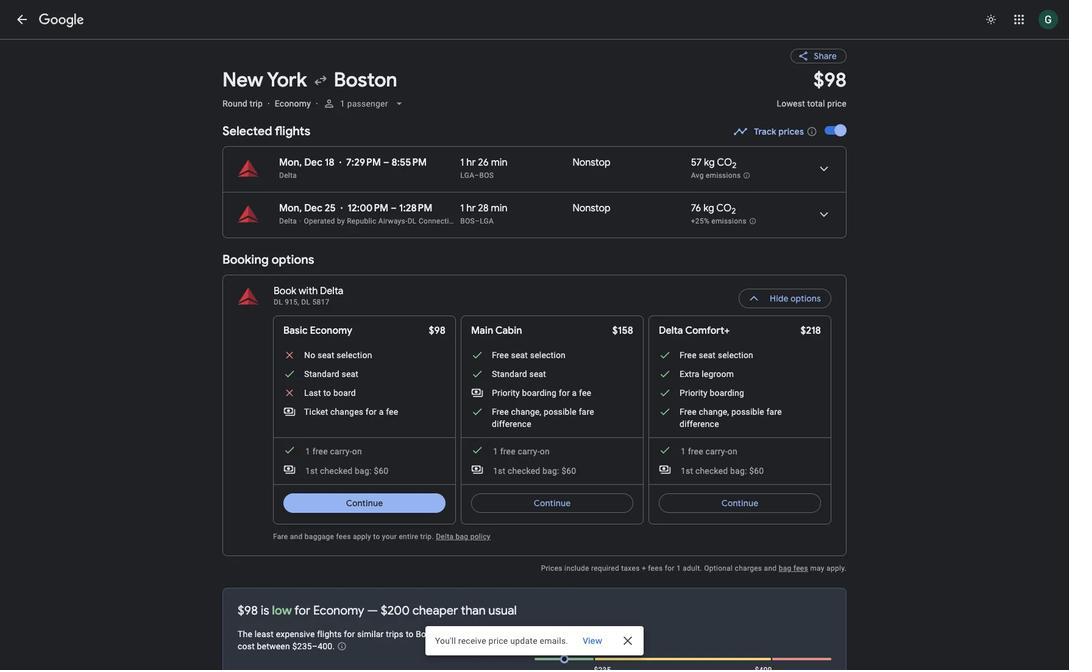 Task type: locate. For each thing, give the bounding box(es) containing it.
2 nonstop flight. element from the top
[[573, 202, 611, 216]]

2 1st from the left
[[493, 466, 505, 476]]

2 horizontal spatial 1st
[[681, 466, 693, 476]]

fees left may at the right of the page
[[793, 564, 808, 573]]

1 vertical spatial bos
[[460, 217, 475, 226]]

basic economy
[[283, 325, 352, 337]]

fees left apply
[[336, 533, 351, 541]]

1 possible from the left
[[544, 407, 576, 417]]

flights up learn more about price insights icon
[[317, 630, 342, 639]]

1 horizontal spatial continue button
[[471, 489, 633, 518]]

seat up extra legroom
[[699, 350, 716, 360]]

seat up priority boarding for a fee
[[529, 369, 546, 379]]

2 change, from the left
[[699, 407, 729, 417]]

2 boarding from the left
[[710, 388, 744, 398]]

 image right 18
[[339, 157, 341, 169]]

– inside 1 hr 26 min lga – bos
[[474, 171, 479, 180]]

0 vertical spatial 2
[[732, 160, 736, 171]]

possible down priority boarding
[[731, 407, 764, 417]]

0 vertical spatial and
[[290, 533, 303, 541]]

dec for 18
[[304, 157, 322, 169]]

boston down cheaper
[[416, 630, 443, 639]]

you'll receive price update emails.
[[435, 636, 568, 646]]

standard seat for cabin
[[492, 369, 546, 379]]

$218
[[801, 325, 821, 337]]

hide
[[770, 293, 788, 304]]

1 vertical spatial min
[[491, 202, 507, 215]]

1 horizontal spatial possible
[[731, 407, 764, 417]]

0 vertical spatial emissions
[[706, 171, 741, 180]]

boston up 1 passenger
[[334, 68, 397, 93]]

 image
[[316, 99, 318, 108], [341, 202, 343, 215]]

dec up operated
[[304, 202, 322, 215]]

3 1st from the left
[[681, 466, 693, 476]]

checked for main cabin
[[508, 466, 540, 476]]

0 horizontal spatial flights
[[275, 124, 310, 139]]

is right emails.
[[578, 638, 584, 648]]

2 free seat selection from the left
[[680, 350, 753, 360]]

checked
[[320, 466, 353, 476], [508, 466, 540, 476], [695, 466, 728, 476]]

2 inside "57 kg co 2"
[[732, 160, 736, 171]]

1 dec from the top
[[304, 157, 322, 169]]

carry- down priority boarding for a fee
[[518, 447, 540, 456]]

$98
[[814, 68, 847, 93], [429, 325, 446, 337], [238, 603, 258, 619], [561, 638, 575, 648]]

selection for cabin
[[530, 350, 566, 360]]

2 up '+25% emissions'
[[732, 206, 736, 216]]

2 possible from the left
[[731, 407, 764, 417]]

standard up the last to board
[[304, 369, 339, 379]]

on for economy
[[352, 447, 362, 456]]

0 vertical spatial nonstop flight. element
[[573, 157, 611, 171]]

1 1st from the left
[[305, 466, 318, 476]]

– down 28
[[475, 217, 480, 226]]

1 horizontal spatial  image
[[339, 157, 341, 169]]

list
[[223, 147, 846, 238]]

Arrival time: 1:28 PM. text field
[[399, 202, 432, 215]]

go back image
[[15, 12, 29, 27]]

2 for 76 kg co
[[732, 206, 736, 216]]

airways-
[[378, 217, 408, 226]]

possible
[[544, 407, 576, 417], [731, 407, 764, 417]]

return flight on monday, december 25. leaves boston logan international airport at 12:00 pm on monday, december 25 and arrives at laguardia airport at 1:28 pm on monday, december 25. element
[[279, 202, 432, 215]]

total
[[807, 99, 825, 108]]

emissions down 76 kg co 2
[[711, 217, 746, 226]]

1 nonstop flight. element from the top
[[573, 157, 611, 171]]

standard for cabin
[[492, 369, 527, 379]]

3 1 free carry-on from the left
[[681, 447, 737, 456]]

$98 up the
[[238, 603, 258, 619]]

lga
[[460, 171, 474, 180], [480, 217, 494, 226]]

1 hr from the top
[[466, 157, 476, 169]]

 image right trip
[[268, 99, 270, 108]]

2 horizontal spatial $60
[[749, 466, 764, 476]]

flights inside 'the least expensive flights for similar trips to boston usually cost between $235–400.'
[[317, 630, 342, 639]]

0 horizontal spatial bos
[[460, 217, 475, 226]]

0 horizontal spatial continue button
[[283, 489, 446, 518]]

cost
[[238, 642, 255, 652]]

1 min from the top
[[491, 157, 507, 169]]

may
[[810, 564, 825, 573]]

first checked bag costs 60 us dollars element
[[283, 464, 388, 477], [471, 464, 576, 477], [659, 464, 764, 477]]

2 standard from the left
[[492, 369, 527, 379]]

delta right trip.
[[436, 533, 454, 541]]

the
[[238, 630, 252, 639]]

delta inside 'book with delta dl 915, dl 5817'
[[320, 285, 343, 297]]

0 horizontal spatial difference
[[492, 419, 531, 429]]

1 free carry-on for basic economy
[[305, 447, 362, 456]]

to right "last"
[[323, 388, 331, 398]]

0 vertical spatial bag
[[456, 533, 468, 541]]

1 standard seat from the left
[[304, 369, 358, 379]]

continue button
[[283, 489, 446, 518], [471, 489, 633, 518], [659, 489, 821, 518]]

2 difference from the left
[[680, 419, 719, 429]]

free seat selection down cabin
[[492, 350, 566, 360]]

1 vertical spatial low
[[586, 638, 601, 648]]

operated by republic airways-dl connection-dl shuttle
[[304, 217, 495, 226]]

seat right "no"
[[318, 350, 334, 360]]

economy left "—"
[[313, 603, 364, 619]]

learn more about tracked prices image
[[806, 126, 817, 137]]

low up expensive
[[272, 603, 292, 619]]

departing flight on monday, december 18. leaves laguardia airport at 7:29 pm on monday, december 18 and arrives at boston logan international airport at 8:55 pm on monday, december 18. element
[[279, 157, 427, 169]]

delta comfort+
[[659, 325, 730, 337]]

0 vertical spatial options
[[272, 252, 314, 268]]

and right charges
[[764, 564, 777, 573]]

1 horizontal spatial on
[[540, 447, 550, 456]]

0 vertical spatial min
[[491, 157, 507, 169]]

– inside 1 hr 28 min bos – lga
[[475, 217, 480, 226]]

selection
[[337, 350, 372, 360], [530, 350, 566, 360], [718, 350, 753, 360]]

operated
[[304, 217, 335, 226]]

none text field inside main content
[[777, 68, 847, 119]]

2 up avg emissions
[[732, 160, 736, 171]]

nonstop flight. element
[[573, 157, 611, 171], [573, 202, 611, 216]]

1 change, from the left
[[511, 407, 541, 417]]

economy down york
[[275, 99, 311, 108]]

dl down 1:28 pm in the left top of the page
[[408, 217, 417, 226]]

difference down priority boarding for a fee
[[492, 419, 531, 429]]

1 1st checked bag: $60 from the left
[[305, 466, 388, 476]]

is
[[261, 603, 269, 619], [578, 638, 584, 648]]

3 $60 from the left
[[749, 466, 764, 476]]

standard seat up priority boarding for a fee
[[492, 369, 546, 379]]

1 checked from the left
[[320, 466, 353, 476]]

kg for 57
[[704, 157, 715, 169]]

carry- down priority boarding
[[705, 447, 728, 456]]

co inside "57 kg co 2"
[[717, 157, 732, 169]]

1 vertical spatial price
[[489, 636, 508, 646]]

1 vertical spatial  image
[[341, 202, 343, 215]]

standard seat
[[304, 369, 358, 379], [492, 369, 546, 379]]

change, down priority boarding for a fee
[[511, 407, 541, 417]]

options up book
[[272, 252, 314, 268]]

1 vertical spatial boston
[[416, 630, 443, 639]]

your
[[382, 533, 397, 541]]

is up the least
[[261, 603, 269, 619]]

delta left comfort+
[[659, 325, 683, 337]]

0 horizontal spatial fees
[[336, 533, 351, 541]]

co up '+25% emissions'
[[716, 202, 732, 215]]

1st checked bag: $60 for basic economy
[[305, 466, 388, 476]]

price inside $98 lowest total price
[[827, 99, 847, 108]]

min inside 1 hr 28 min bos – lga
[[491, 202, 507, 215]]

kg right the 57
[[704, 157, 715, 169]]

hr inside 1 hr 28 min bos – lga
[[466, 202, 476, 215]]

bag left may at the right of the page
[[779, 564, 791, 573]]

0 vertical spatial low
[[272, 603, 292, 619]]

flight details. departing flight on monday, december 18. leaves laguardia airport at 7:29 pm on monday, december 18 and arrives at boston logan international airport at 8:55 pm on monday, december 18. image
[[809, 154, 839, 183]]

1 horizontal spatial and
[[764, 564, 777, 573]]

between
[[257, 642, 290, 652]]

delta
[[279, 171, 297, 180], [279, 217, 297, 226], [320, 285, 343, 297], [659, 325, 683, 337], [436, 533, 454, 541]]

difference for comfort+
[[680, 419, 719, 429]]

1 bag: from the left
[[355, 466, 372, 476]]

free for economy
[[312, 447, 328, 456]]

continue for delta comfort+
[[721, 498, 758, 509]]

$98 lowest total price
[[777, 68, 847, 108]]

hr
[[466, 157, 476, 169], [466, 202, 476, 215]]

emails.
[[540, 636, 568, 646]]

fee
[[579, 388, 591, 398], [386, 407, 398, 417]]

nonstop for 1 hr 26 min
[[573, 157, 611, 169]]

seat down cabin
[[511, 350, 528, 360]]

 image right 25 on the left top of page
[[341, 202, 343, 215]]

2 free from the left
[[500, 447, 516, 456]]

2 priority from the left
[[680, 388, 708, 398]]

0 horizontal spatial boston
[[334, 68, 397, 93]]

priority for cabin
[[492, 388, 520, 398]]

first checked bag costs 60 us dollars element for main cabin
[[471, 464, 576, 477]]

0 vertical spatial co
[[717, 157, 732, 169]]

delta down the mon, dec 18
[[279, 171, 297, 180]]

low right emails.
[[586, 638, 601, 648]]

1 horizontal spatial bos
[[479, 171, 494, 180]]

selection up priority boarding for a fee
[[530, 350, 566, 360]]

total duration 1 hr 28 min. element
[[460, 202, 573, 216]]

2 selection from the left
[[530, 350, 566, 360]]

standard seat up the last to board
[[304, 369, 358, 379]]

1 horizontal spatial difference
[[680, 419, 719, 429]]

extra legroom
[[680, 369, 734, 379]]

lga up 1 hr 28 min bos – lga
[[460, 171, 474, 180]]

12:00 pm – 1:28 pm
[[348, 202, 432, 215]]

min right 28
[[491, 202, 507, 215]]

bos down 26
[[479, 171, 494, 180]]

3 carry- from the left
[[705, 447, 728, 456]]

fees right '+'
[[648, 564, 663, 573]]

$98 left main at the left
[[429, 325, 446, 337]]

0 vertical spatial lga
[[460, 171, 474, 180]]

1 vertical spatial is
[[578, 638, 584, 648]]

kg inside 76 kg co 2
[[703, 202, 714, 215]]

2 mon, from the top
[[279, 202, 302, 215]]

2 inside 76 kg co 2
[[732, 206, 736, 216]]

2 continue from the left
[[534, 498, 571, 509]]

2 fare from the left
[[766, 407, 782, 417]]

3 selection from the left
[[718, 350, 753, 360]]

2 on from the left
[[540, 447, 550, 456]]

1 selection from the left
[[337, 350, 372, 360]]

1 vertical spatial co
[[716, 202, 732, 215]]

1 vertical spatial bag
[[779, 564, 791, 573]]

3 1st checked bag: $60 from the left
[[681, 466, 764, 476]]

2 horizontal spatial continue
[[721, 498, 758, 509]]

1 mon, from the top
[[279, 157, 302, 169]]

change, down priority boarding
[[699, 407, 729, 417]]

None text field
[[777, 68, 847, 119]]

loading results progress bar
[[0, 39, 1069, 41]]

to right the "trips"
[[406, 630, 414, 639]]

bag:
[[355, 466, 372, 476], [542, 466, 559, 476], [730, 466, 747, 476]]

you'll
[[435, 636, 456, 646]]

co for 57 kg co
[[717, 157, 732, 169]]

for
[[559, 388, 570, 398], [366, 407, 377, 417], [665, 564, 674, 573], [294, 603, 310, 619], [344, 630, 355, 639]]

$98 for $98 lowest total price
[[814, 68, 847, 93]]

1 vertical spatial flights
[[317, 630, 342, 639]]

0 horizontal spatial 1 free carry-on
[[305, 447, 362, 456]]

bos inside 1 hr 26 min lga – bos
[[479, 171, 494, 180]]

priority for comfort+
[[680, 388, 708, 398]]

possible down priority boarding for a fee
[[544, 407, 576, 417]]

free seat selection for main cabin
[[492, 350, 566, 360]]

a for ticket changes for a fee
[[379, 407, 384, 417]]

free
[[312, 447, 328, 456], [500, 447, 516, 456], [688, 447, 703, 456]]

0 horizontal spatial is
[[261, 603, 269, 619]]

1 vertical spatial emissions
[[711, 217, 746, 226]]

$158
[[612, 325, 633, 337]]

0 horizontal spatial continue
[[346, 498, 383, 509]]

1 free seat selection from the left
[[492, 350, 566, 360]]

0 vertical spatial flights
[[275, 124, 310, 139]]

first checked bag costs 60 us dollars element for delta comfort+
[[659, 464, 764, 477]]

1 passenger button
[[318, 89, 410, 118]]

3 bag: from the left
[[730, 466, 747, 476]]

0 vertical spatial dec
[[304, 157, 322, 169]]

delta down mon, dec 25
[[279, 217, 297, 226]]

is for $98 is low
[[578, 638, 584, 648]]

0 horizontal spatial change,
[[511, 407, 541, 417]]

carry- down changes
[[330, 447, 352, 456]]

low
[[272, 603, 292, 619], [586, 638, 601, 648]]

3 continue button from the left
[[659, 489, 821, 518]]

1 horizontal spatial fare
[[766, 407, 782, 417]]

min inside 1 hr 26 min lga – bos
[[491, 157, 507, 169]]

– right 7:29 pm at left top
[[383, 157, 389, 169]]

1 horizontal spatial standard
[[492, 369, 527, 379]]

kg right 76
[[703, 202, 714, 215]]

to inside 'the least expensive flights for similar trips to boston usually cost between $235–400.'
[[406, 630, 414, 639]]

lga inside 1 hr 26 min lga – bos
[[460, 171, 474, 180]]

0 vertical spatial kg
[[704, 157, 715, 169]]

1st for comfort+
[[681, 466, 693, 476]]

– down 26
[[474, 171, 479, 180]]

1 free carry-on for main cabin
[[493, 447, 550, 456]]

free change, possible fare difference for comfort+
[[680, 407, 782, 429]]

nonstop flight. element for 1 hr 26 min
[[573, 157, 611, 171]]

1 horizontal spatial carry-
[[518, 447, 540, 456]]

2 1st checked bag: $60 from the left
[[493, 466, 576, 476]]

min right 26
[[491, 157, 507, 169]]

2 continue button from the left
[[471, 489, 633, 518]]

and
[[290, 533, 303, 541], [764, 564, 777, 573]]

3 free from the left
[[688, 447, 703, 456]]

seat
[[318, 350, 334, 360], [511, 350, 528, 360], [699, 350, 716, 360], [342, 369, 358, 379], [529, 369, 546, 379]]

2 vertical spatial to
[[406, 630, 414, 639]]

1 standard from the left
[[304, 369, 339, 379]]

26
[[478, 157, 489, 169]]

1 horizontal spatial price
[[827, 99, 847, 108]]

hr for 28
[[466, 202, 476, 215]]

free down priority boarding
[[680, 407, 697, 417]]

mon, left 18
[[279, 157, 302, 169]]

1 horizontal spatial selection
[[530, 350, 566, 360]]

2 standard seat from the left
[[492, 369, 546, 379]]

New York to Boston and back text field
[[222, 68, 762, 93]]

hr left 28
[[466, 202, 476, 215]]

flights up the mon, dec 18
[[275, 124, 310, 139]]

options
[[272, 252, 314, 268], [791, 293, 821, 304]]

3 first checked bag costs 60 us dollars element from the left
[[659, 464, 764, 477]]

2 first checked bag costs 60 us dollars element from the left
[[471, 464, 576, 477]]

checked for delta comfort+
[[695, 466, 728, 476]]

0 horizontal spatial carry-
[[330, 447, 352, 456]]

1 vertical spatial a
[[379, 407, 384, 417]]

$98 left view
[[561, 638, 575, 648]]

mon, for mon, dec 25
[[279, 202, 302, 215]]

2 free change, possible fare difference from the left
[[680, 407, 782, 429]]

1st
[[305, 466, 318, 476], [493, 466, 505, 476], [681, 466, 693, 476]]

to left the your
[[373, 533, 380, 541]]

1 vertical spatial fee
[[386, 407, 398, 417]]

free change, possible fare difference for cabin
[[492, 407, 594, 429]]

none text field containing $98
[[777, 68, 847, 119]]

delta up 5817
[[320, 285, 343, 297]]

prices
[[541, 564, 562, 573]]

standard
[[304, 369, 339, 379], [492, 369, 527, 379]]

2 $60 from the left
[[561, 466, 576, 476]]

1 hr 28 min bos – lga
[[460, 202, 507, 226]]

price right total
[[827, 99, 847, 108]]

selection up board at the left
[[337, 350, 372, 360]]

3 checked from the left
[[695, 466, 728, 476]]

1 on from the left
[[352, 447, 362, 456]]

0 horizontal spatial 1st
[[305, 466, 318, 476]]

continue button for delta
[[659, 489, 821, 518]]

main content
[[222, 39, 858, 670]]

2 checked from the left
[[508, 466, 540, 476]]

standard up priority boarding for a fee
[[492, 369, 527, 379]]

baggage
[[305, 533, 334, 541]]

0 horizontal spatial on
[[352, 447, 362, 456]]

1 free change, possible fare difference from the left
[[492, 407, 594, 429]]

difference down priority boarding
[[680, 419, 719, 429]]

change, for delta comfort+
[[699, 407, 729, 417]]

free
[[492, 350, 509, 360], [680, 350, 697, 360], [492, 407, 509, 417], [680, 407, 697, 417]]

1 horizontal spatial continue
[[534, 498, 571, 509]]

bos right connection-
[[460, 217, 475, 226]]

3 on from the left
[[728, 447, 737, 456]]

kg for 76
[[703, 202, 714, 215]]

1st checked bag: $60 for delta comfort+
[[681, 466, 764, 476]]

free down main cabin
[[492, 350, 509, 360]]

lga down 28
[[480, 217, 494, 226]]

options right hide
[[791, 293, 821, 304]]

98 us dollars element
[[814, 68, 847, 93]]

usual
[[488, 603, 517, 619]]

charges
[[735, 564, 762, 573]]

1 horizontal spatial  image
[[341, 202, 343, 215]]

1st for cabin
[[493, 466, 505, 476]]

dec left 18
[[304, 157, 322, 169]]

change,
[[511, 407, 541, 417], [699, 407, 729, 417]]

bag left policy at the left of the page
[[456, 533, 468, 541]]

2 nonstop from the top
[[573, 202, 611, 215]]

selection for economy
[[337, 350, 372, 360]]

0 horizontal spatial fee
[[386, 407, 398, 417]]

difference for cabin
[[492, 419, 531, 429]]

basic
[[283, 325, 308, 337]]

free seat selection for delta comfort+
[[680, 350, 753, 360]]

$98 inside $98 lowest total price
[[814, 68, 847, 93]]

1 vertical spatial 2
[[732, 206, 736, 216]]

free down priority boarding for a fee
[[492, 407, 509, 417]]

7:29 pm
[[346, 157, 381, 169]]

0 vertical spatial hr
[[466, 157, 476, 169]]

passenger
[[347, 99, 388, 108]]

apply.
[[826, 564, 847, 573]]

1 horizontal spatial a
[[572, 388, 577, 398]]

0 horizontal spatial  image
[[268, 99, 270, 108]]

free change, possible fare difference down priority boarding for a fee
[[492, 407, 594, 429]]

2 min from the top
[[491, 202, 507, 215]]

1st checked bag: $60
[[305, 466, 388, 476], [493, 466, 576, 476], [681, 466, 764, 476]]

 image left 1 passenger
[[316, 99, 318, 108]]

1 difference from the left
[[492, 419, 531, 429]]

0 horizontal spatial free change, possible fare difference
[[492, 407, 594, 429]]

first checked bag costs 60 us dollars element for basic economy
[[283, 464, 388, 477]]

options for booking options
[[272, 252, 314, 268]]

 image
[[268, 99, 270, 108], [339, 157, 341, 169]]

nonstop
[[573, 157, 611, 169], [573, 202, 611, 215]]

1 horizontal spatial flights
[[317, 630, 342, 639]]

0 horizontal spatial fare
[[579, 407, 594, 417]]

0 horizontal spatial boarding
[[522, 388, 557, 398]]

2 carry- from the left
[[518, 447, 540, 456]]

1 vertical spatial and
[[764, 564, 777, 573]]

$60 for comfort+
[[749, 466, 764, 476]]

2 horizontal spatial on
[[728, 447, 737, 456]]

york
[[267, 68, 307, 93]]

76
[[691, 202, 701, 215]]

1 horizontal spatial change,
[[699, 407, 729, 417]]

2 dec from the top
[[304, 202, 322, 215]]

1 vertical spatial hr
[[466, 202, 476, 215]]

0 horizontal spatial bag:
[[355, 466, 372, 476]]

1 vertical spatial nonstop
[[573, 202, 611, 215]]

0 horizontal spatial price
[[489, 636, 508, 646]]

than
[[461, 603, 486, 619]]

carry-
[[330, 447, 352, 456], [518, 447, 540, 456], [705, 447, 728, 456]]

mon, for mon, dec 18
[[279, 157, 302, 169]]

hr inside 1 hr 26 min lga – bos
[[466, 157, 476, 169]]

1 horizontal spatial standard seat
[[492, 369, 546, 379]]

mon, left 25 on the left top of page
[[279, 202, 302, 215]]

915,
[[285, 298, 299, 307]]

kg
[[704, 157, 715, 169], [703, 202, 714, 215]]

flight details. return flight on monday, december 25. leaves boston logan international airport at 12:00 pm on monday, december 25 and arrives at laguardia airport at 1:28 pm on monday, december 25. image
[[809, 200, 839, 229]]

1 priority from the left
[[492, 388, 520, 398]]

2 1 free carry-on from the left
[[493, 447, 550, 456]]

fare
[[579, 407, 594, 417], [766, 407, 782, 417]]

0 horizontal spatial first checked bag costs 60 us dollars element
[[283, 464, 388, 477]]

kg inside "57 kg co 2"
[[704, 157, 715, 169]]

1 horizontal spatial lga
[[480, 217, 494, 226]]

1 horizontal spatial is
[[578, 638, 584, 648]]

hr left 26
[[466, 157, 476, 169]]

0 horizontal spatial low
[[272, 603, 292, 619]]

carry- for delta comfort+
[[705, 447, 728, 456]]

boston inside 'the least expensive flights for similar trips to boston usually cost between $235–400.'
[[416, 630, 443, 639]]

fare
[[273, 533, 288, 541]]

0 horizontal spatial priority
[[492, 388, 520, 398]]

selection up legroom
[[718, 350, 753, 360]]

options inside dropdown button
[[791, 293, 821, 304]]

continue button for main
[[471, 489, 633, 518]]

1 vertical spatial mon,
[[279, 202, 302, 215]]

emissions down "57 kg co 2"
[[706, 171, 741, 180]]

0 vertical spatial price
[[827, 99, 847, 108]]

2 bag: from the left
[[542, 466, 559, 476]]

2 horizontal spatial first checked bag costs 60 us dollars element
[[659, 464, 764, 477]]

$98 down share
[[814, 68, 847, 93]]

free seat selection up legroom
[[680, 350, 753, 360]]

co up avg emissions
[[717, 157, 732, 169]]

1 vertical spatial kg
[[703, 202, 714, 215]]

0 horizontal spatial free seat selection
[[492, 350, 566, 360]]

co inside 76 kg co 2
[[716, 202, 732, 215]]

1 first checked bag costs 60 us dollars element from the left
[[283, 464, 388, 477]]

1 1 free carry-on from the left
[[305, 447, 362, 456]]

1 inside 1 hr 26 min lga – bos
[[460, 157, 464, 169]]

1 horizontal spatial free
[[500, 447, 516, 456]]

0 vertical spatial  image
[[268, 99, 270, 108]]

3 continue from the left
[[721, 498, 758, 509]]

list containing mon, dec 18
[[223, 147, 846, 238]]

1 carry- from the left
[[330, 447, 352, 456]]

entire
[[399, 533, 418, 541]]

cabin
[[495, 325, 522, 337]]

1 horizontal spatial free change, possible fare difference
[[680, 407, 782, 429]]

1 free carry-on for delta comfort+
[[681, 447, 737, 456]]

1
[[340, 99, 345, 108], [460, 157, 464, 169], [460, 202, 464, 215], [305, 447, 310, 456], [493, 447, 498, 456], [681, 447, 686, 456], [676, 564, 681, 573]]

nonstop for 1 hr 28 min
[[573, 202, 611, 215]]

0 vertical spatial a
[[572, 388, 577, 398]]

min
[[491, 157, 507, 169], [491, 202, 507, 215]]

free change, possible fare difference down priority boarding
[[680, 407, 782, 429]]

5817
[[312, 298, 329, 307]]

1 nonstop from the top
[[573, 157, 611, 169]]

2 hr from the top
[[466, 202, 476, 215]]

and right fare
[[290, 533, 303, 541]]

1 boarding from the left
[[522, 388, 557, 398]]

1 free from the left
[[312, 447, 328, 456]]

emissions for 76 kg co
[[711, 217, 746, 226]]

0 vertical spatial mon,
[[279, 157, 302, 169]]

2 horizontal spatial to
[[406, 630, 414, 639]]

0 vertical spatial is
[[261, 603, 269, 619]]

$60
[[374, 466, 388, 476], [561, 466, 576, 476], [749, 466, 764, 476]]

price left the "update"
[[489, 636, 508, 646]]

2 horizontal spatial 1 free carry-on
[[681, 447, 737, 456]]

economy up no seat selection
[[310, 325, 352, 337]]

1 $60 from the left
[[374, 466, 388, 476]]

1 fare from the left
[[579, 407, 594, 417]]



Task type: describe. For each thing, give the bounding box(es) containing it.
hide options button
[[739, 284, 831, 313]]

similar
[[357, 630, 384, 639]]

main
[[471, 325, 493, 337]]

2 vertical spatial economy
[[313, 603, 364, 619]]

$98 for $98 is low for economy — $200 cheaper than usual
[[238, 603, 258, 619]]

least
[[255, 630, 274, 639]]

7:29 pm – 8:55 pm
[[346, 157, 427, 169]]

57 kg co 2
[[691, 157, 736, 171]]

lowest
[[777, 99, 805, 108]]

0 vertical spatial to
[[323, 388, 331, 398]]

ticket changes for a fee
[[304, 407, 398, 417]]

board
[[333, 388, 356, 398]]

trip
[[250, 99, 263, 108]]

Arrival time: 8:55 PM. text field
[[392, 157, 427, 169]]

1 passenger
[[340, 99, 388, 108]]

low for $98 is low
[[586, 638, 601, 648]]

continue for main cabin
[[534, 498, 571, 509]]

18
[[325, 157, 334, 169]]

policy
[[470, 533, 491, 541]]

1 horizontal spatial fees
[[648, 564, 663, 573]]

standard for economy
[[304, 369, 339, 379]]

optional
[[704, 564, 733, 573]]

min for 1 hr 26 min
[[491, 157, 507, 169]]

update
[[510, 636, 537, 646]]

cheaper
[[412, 603, 458, 619]]

dl down with
[[301, 298, 310, 307]]

book
[[274, 285, 296, 297]]

1 continue from the left
[[346, 498, 383, 509]]

+25% emissions
[[691, 217, 746, 226]]

avg emissions
[[691, 171, 741, 180]]

list inside main content
[[223, 147, 846, 238]]

free up extra
[[680, 350, 697, 360]]

selected
[[222, 124, 272, 139]]

28
[[478, 202, 489, 215]]

for inside 'the least expensive flights for similar trips to boston usually cost between $235–400.'
[[344, 630, 355, 639]]

round trip
[[222, 99, 263, 108]]

receive
[[458, 636, 486, 646]]

view status
[[425, 627, 644, 656]]

0 vertical spatial economy
[[275, 99, 311, 108]]

$98 for $98
[[429, 325, 446, 337]]

book with delta dl 915, dl 5817
[[274, 285, 343, 307]]

$60 for economy
[[374, 466, 388, 476]]

1 vertical spatial economy
[[310, 325, 352, 337]]

no seat selection
[[304, 350, 372, 360]]

prices include required taxes + fees for 1 adult. optional charges and bag fees may apply.
[[541, 564, 847, 573]]

new york
[[222, 68, 307, 93]]

fare and baggage fees apply to your entire trip. delta bag policy
[[273, 533, 491, 541]]

 image inside list
[[341, 202, 343, 215]]

required
[[591, 564, 619, 573]]

nonstop flight. element for 1 hr 28 min
[[573, 202, 611, 216]]

hr for 26
[[466, 157, 476, 169]]

mon, dec 25
[[279, 202, 336, 215]]

Departure time: 12:00 PM. text field
[[348, 202, 388, 215]]

share button
[[791, 49, 847, 63]]

low for $98 is low for economy — $200 cheaper than usual
[[272, 603, 292, 619]]

price inside the 'view' status
[[489, 636, 508, 646]]

1 inside 1 hr 28 min bos – lga
[[460, 202, 464, 215]]

on for cabin
[[540, 447, 550, 456]]

is for $98 is low for economy — $200 cheaper than usual
[[261, 603, 269, 619]]

dl down book
[[274, 298, 283, 307]]

 image for mon, dec 18
[[339, 157, 341, 169]]

seat up board at the left
[[342, 369, 358, 379]]

trips
[[386, 630, 403, 639]]

fare for $158
[[579, 407, 594, 417]]

selected flights
[[222, 124, 310, 139]]

$60 for cabin
[[561, 466, 576, 476]]

include
[[564, 564, 589, 573]]

free for comfort+
[[688, 447, 703, 456]]

mon, dec 18
[[279, 157, 334, 169]]

last
[[304, 388, 321, 398]]

1 inside popup button
[[340, 99, 345, 108]]

prices
[[778, 126, 804, 137]]

new
[[222, 68, 263, 93]]

legroom
[[702, 369, 734, 379]]

track
[[754, 126, 776, 137]]

25
[[325, 202, 336, 215]]

delta bag policy link
[[436, 533, 491, 541]]

Departure time: 7:29 PM. text field
[[346, 157, 381, 169]]

standard seat for economy
[[304, 369, 358, 379]]

options for hide options
[[791, 293, 821, 304]]

bag fees button
[[779, 564, 808, 573]]

$98 is low
[[561, 638, 601, 648]]

seat for cabin
[[511, 350, 528, 360]]

by
[[337, 217, 345, 226]]

share
[[814, 51, 837, 62]]

main cabin
[[471, 325, 522, 337]]

 image for round trip
[[268, 99, 270, 108]]

seat for economy
[[318, 350, 334, 360]]

carry- for main cabin
[[518, 447, 540, 456]]

avg
[[691, 171, 704, 180]]

total duration 1 hr 26 min. element
[[460, 157, 573, 171]]

possible for main cabin
[[544, 407, 576, 417]]

bag: for cabin
[[542, 466, 559, 476]]

a for priority boarding for a fee
[[572, 388, 577, 398]]

0 horizontal spatial and
[[290, 533, 303, 541]]

changes
[[330, 407, 363, 417]]

the least expensive flights for similar trips to boston usually cost between $235–400.
[[238, 630, 473, 652]]

no
[[304, 350, 315, 360]]

1 continue button from the left
[[283, 489, 446, 518]]

– up airways-
[[391, 202, 397, 215]]

extra
[[680, 369, 699, 379]]

ticket
[[304, 407, 328, 417]]

1 vertical spatial to
[[373, 533, 380, 541]]

bos inside 1 hr 28 min bos – lga
[[460, 217, 475, 226]]

priority boarding for a fee
[[492, 388, 591, 398]]

trip.
[[420, 533, 434, 541]]

1st checked bag: $60 for main cabin
[[493, 466, 576, 476]]

$98 is low for economy — $200 cheaper than usual
[[238, 603, 517, 619]]

0 horizontal spatial bag
[[456, 533, 468, 541]]

possible for delta comfort+
[[731, 407, 764, 417]]

Flight numbers DL 915, DL 5817 text field
[[274, 298, 329, 307]]

carry- for basic economy
[[330, 447, 352, 456]]

on for comfort+
[[728, 447, 737, 456]]

priority boarding
[[680, 388, 744, 398]]

min for 1 hr 28 min
[[491, 202, 507, 215]]

main content containing new york
[[222, 39, 858, 670]]

$235–400.
[[292, 642, 335, 652]]

change, for main cabin
[[511, 407, 541, 417]]

dec for 25
[[304, 202, 322, 215]]

1 hr 26 min lga – bos
[[460, 157, 507, 180]]

co for 76 kg co
[[716, 202, 732, 215]]

57
[[691, 157, 702, 169]]

track prices
[[754, 126, 804, 137]]

expensive
[[276, 630, 315, 639]]

bag: for economy
[[355, 466, 372, 476]]

booking
[[222, 252, 269, 268]]

learn more about price insights image
[[337, 642, 347, 652]]

$98 for $98 is low
[[561, 638, 575, 648]]

view button
[[573, 630, 612, 652]]

connection-
[[419, 217, 460, 226]]

1st for economy
[[305, 466, 318, 476]]

last to board
[[304, 388, 356, 398]]

0 vertical spatial  image
[[316, 99, 318, 108]]

2 for 57 kg co
[[732, 160, 736, 171]]

—
[[367, 603, 378, 619]]

change appearance image
[[976, 5, 1006, 34]]

+25%
[[691, 217, 709, 226]]

emissions for 57 kg co
[[706, 171, 741, 180]]

shuttle
[[471, 217, 495, 226]]

apply
[[353, 533, 371, 541]]

8:55 pm
[[392, 157, 427, 169]]

free for cabin
[[500, 447, 516, 456]]

1:28 pm
[[399, 202, 432, 215]]

selection for comfort+
[[718, 350, 753, 360]]

fee for priority boarding for a fee
[[579, 388, 591, 398]]

view
[[583, 636, 602, 647]]

76 kg co 2
[[691, 202, 736, 216]]

bag: for comfort+
[[730, 466, 747, 476]]

with
[[299, 285, 318, 297]]

boarding for delta comfort+
[[710, 388, 744, 398]]

lga inside 1 hr 28 min bos – lga
[[480, 217, 494, 226]]

checked for basic economy
[[320, 466, 353, 476]]

fee for ticket changes for a fee
[[386, 407, 398, 417]]

dl left shuttle
[[460, 217, 469, 226]]

adult.
[[683, 564, 702, 573]]

0 vertical spatial boston
[[334, 68, 397, 93]]

boarding for main cabin
[[522, 388, 557, 398]]

12:00 pm
[[348, 202, 388, 215]]

seat for comfort+
[[699, 350, 716, 360]]

2 horizontal spatial fees
[[793, 564, 808, 573]]

fare for $218
[[766, 407, 782, 417]]



Task type: vqa. For each thing, say whether or not it's contained in the screenshot.
Basic Economy
yes



